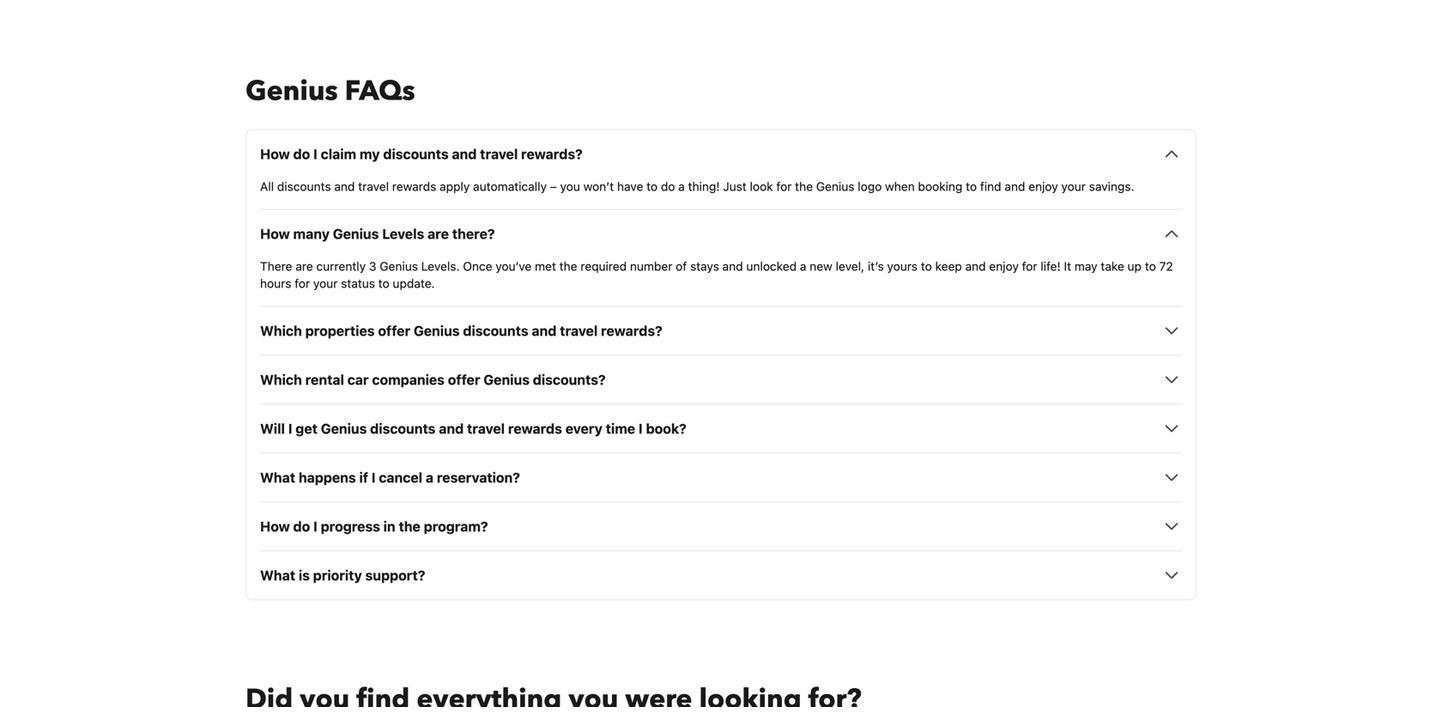 Task type: locate. For each thing, give the bounding box(es) containing it.
in
[[384, 519, 396, 535]]

a left new
[[800, 259, 807, 273]]

and up apply
[[452, 146, 477, 162]]

and
[[452, 146, 477, 162], [334, 179, 355, 194], [1005, 179, 1026, 194], [723, 259, 744, 273], [966, 259, 987, 273], [532, 323, 557, 339], [439, 421, 464, 437]]

1 what from the top
[[260, 470, 296, 486]]

the right in
[[399, 519, 421, 535]]

travel
[[480, 146, 518, 162], [358, 179, 389, 194], [560, 323, 598, 339], [467, 421, 505, 437]]

support?
[[366, 568, 426, 584]]

do
[[293, 146, 310, 162], [661, 179, 675, 194], [293, 519, 310, 535]]

2 vertical spatial for
[[295, 276, 310, 291]]

0 horizontal spatial enjoy
[[990, 259, 1019, 273]]

enjoy left life!
[[990, 259, 1019, 273]]

new
[[810, 259, 833, 273]]

the right met
[[560, 259, 578, 273]]

progress
[[321, 519, 380, 535]]

and right keep
[[966, 259, 987, 273]]

number
[[630, 259, 673, 273]]

rewards
[[392, 179, 437, 194], [508, 421, 563, 437]]

do left claim
[[293, 146, 310, 162]]

rental
[[305, 372, 344, 388]]

life!
[[1041, 259, 1061, 273]]

which down 'hours'
[[260, 323, 302, 339]]

which
[[260, 323, 302, 339], [260, 372, 302, 388]]

0 vertical spatial your
[[1062, 179, 1086, 194]]

how many genius levels are there? button
[[260, 224, 1183, 244]]

3 how from the top
[[260, 519, 290, 535]]

for right 'hours'
[[295, 276, 310, 291]]

rewards inside will i get genius discounts and travel rewards every time i book? dropdown button
[[508, 421, 563, 437]]

all discounts and travel rewards apply automatically – you won't have to do a thing! just look for the genius logo when booking to find and enjoy your savings.
[[260, 179, 1135, 194]]

you've
[[496, 259, 532, 273]]

genius up will i get genius discounts and travel rewards every time i book?
[[484, 372, 530, 388]]

and down which rental car companies offer genius discounts?
[[439, 421, 464, 437]]

0 vertical spatial do
[[293, 146, 310, 162]]

all
[[260, 179, 274, 194]]

1 vertical spatial your
[[313, 276, 338, 291]]

3
[[369, 259, 377, 273]]

do left thing!
[[661, 179, 675, 194]]

0 horizontal spatial are
[[296, 259, 313, 273]]

1 vertical spatial how
[[260, 226, 290, 242]]

what
[[260, 470, 296, 486], [260, 568, 296, 584]]

to
[[647, 179, 658, 194], [966, 179, 977, 194], [921, 259, 933, 273], [1146, 259, 1157, 273], [379, 276, 390, 291]]

how
[[260, 146, 290, 162], [260, 226, 290, 242], [260, 519, 290, 535]]

1 horizontal spatial the
[[560, 259, 578, 273]]

happens
[[299, 470, 356, 486]]

–
[[550, 179, 557, 194]]

do inside how do i progress in the program? dropdown button
[[293, 519, 310, 535]]

how left progress
[[260, 519, 290, 535]]

what is priority support? button
[[260, 565, 1183, 586]]

how do i claim my discounts and travel rewards?
[[260, 146, 583, 162]]

0 vertical spatial a
[[679, 179, 685, 194]]

how do i progress in the program? button
[[260, 516, 1183, 537]]

rewards left "every"
[[508, 421, 563, 437]]

0 vertical spatial offer
[[378, 323, 411, 339]]

1 horizontal spatial your
[[1062, 179, 1086, 194]]

genius
[[246, 72, 338, 110], [817, 179, 855, 194], [333, 226, 379, 242], [380, 259, 418, 273], [414, 323, 460, 339], [484, 372, 530, 388], [321, 421, 367, 437]]

1 how from the top
[[260, 146, 290, 162]]

and up the "discounts?"
[[532, 323, 557, 339]]

car
[[348, 372, 369, 388]]

what is priority support?
[[260, 568, 426, 584]]

look
[[750, 179, 774, 194]]

will i get genius discounts and travel rewards every time i book? button
[[260, 419, 1183, 439]]

there are currently 3 genius levels. once you've met the required number of stays and unlocked a new level, it's yours to keep and enjoy for life! it may take up to 72 hours for your status to update.
[[260, 259, 1174, 291]]

0 horizontal spatial your
[[313, 276, 338, 291]]

how for how many genius levels are there?
[[260, 226, 290, 242]]

offer down which properties offer genius discounts and travel rewards?
[[448, 372, 481, 388]]

which for which properties offer genius discounts and travel rewards?
[[260, 323, 302, 339]]

a inside there are currently 3 genius levels. once you've met the required number of stays and unlocked a new level, it's yours to keep and enjoy for life! it may take up to 72 hours for your status to update.
[[800, 259, 807, 273]]

the
[[795, 179, 813, 194], [560, 259, 578, 273], [399, 519, 421, 535]]

how up there
[[260, 226, 290, 242]]

and down claim
[[334, 179, 355, 194]]

your
[[1062, 179, 1086, 194], [313, 276, 338, 291]]

will
[[260, 421, 285, 437]]

many
[[293, 226, 330, 242]]

1 which from the top
[[260, 323, 302, 339]]

i inside what happens if i cancel a reservation? dropdown button
[[372, 470, 376, 486]]

rewards? inside dropdown button
[[601, 323, 663, 339]]

1 horizontal spatial for
[[777, 179, 792, 194]]

0 vertical spatial rewards
[[392, 179, 437, 194]]

will i get genius discounts and travel rewards every time i book?
[[260, 421, 687, 437]]

required
[[581, 259, 627, 273]]

your inside there are currently 3 genius levels. once you've met the required number of stays and unlocked a new level, it's yours to keep and enjoy for life! it may take up to 72 hours for your status to update.
[[313, 276, 338, 291]]

0 vertical spatial for
[[777, 179, 792, 194]]

2 horizontal spatial a
[[800, 259, 807, 273]]

rewards?
[[521, 146, 583, 162], [601, 323, 663, 339]]

how up all
[[260, 146, 290, 162]]

0 vertical spatial the
[[795, 179, 813, 194]]

genius up claim
[[246, 72, 338, 110]]

a left thing!
[[679, 179, 685, 194]]

0 vertical spatial rewards?
[[521, 146, 583, 162]]

discounts
[[383, 146, 449, 162], [277, 179, 331, 194], [463, 323, 529, 339], [370, 421, 436, 437]]

to right status
[[379, 276, 390, 291]]

what left is
[[260, 568, 296, 584]]

1 horizontal spatial rewards
[[508, 421, 563, 437]]

what down will
[[260, 470, 296, 486]]

2 how from the top
[[260, 226, 290, 242]]

1 vertical spatial for
[[1023, 259, 1038, 273]]

1 horizontal spatial rewards?
[[601, 323, 663, 339]]

0 vertical spatial enjoy
[[1029, 179, 1059, 194]]

for right look
[[777, 179, 792, 194]]

book?
[[646, 421, 687, 437]]

0 horizontal spatial a
[[426, 470, 434, 486]]

are up levels.
[[428, 226, 449, 242]]

status
[[341, 276, 375, 291]]

which properties offer genius discounts and travel rewards?
[[260, 323, 663, 339]]

1 vertical spatial the
[[560, 259, 578, 273]]

1 horizontal spatial a
[[679, 179, 685, 194]]

your down 'currently'
[[313, 276, 338, 291]]

1 horizontal spatial offer
[[448, 372, 481, 388]]

genius faqs
[[246, 72, 415, 110]]

1 vertical spatial which
[[260, 372, 302, 388]]

0 horizontal spatial rewards?
[[521, 146, 583, 162]]

1 vertical spatial what
[[260, 568, 296, 584]]

2 vertical spatial the
[[399, 519, 421, 535]]

every
[[566, 421, 603, 437]]

just
[[723, 179, 747, 194]]

do inside how do i claim my discounts and travel rewards? dropdown button
[[293, 146, 310, 162]]

travel inside dropdown button
[[480, 146, 518, 162]]

how do i claim my discounts and travel rewards? button
[[260, 144, 1183, 164]]

2 vertical spatial do
[[293, 519, 310, 535]]

a inside dropdown button
[[426, 470, 434, 486]]

1 horizontal spatial enjoy
[[1029, 179, 1059, 194]]

take
[[1101, 259, 1125, 273]]

1 vertical spatial are
[[296, 259, 313, 273]]

are
[[428, 226, 449, 242], [296, 259, 313, 273]]

met
[[535, 259, 556, 273]]

and right find
[[1005, 179, 1026, 194]]

i left claim
[[314, 146, 318, 162]]

offer
[[378, 323, 411, 339], [448, 372, 481, 388]]

i inside how do i progress in the program? dropdown button
[[314, 519, 318, 535]]

enjoy right find
[[1029, 179, 1059, 194]]

i right if
[[372, 470, 376, 486]]

i inside how do i claim my discounts and travel rewards? dropdown button
[[314, 146, 318, 162]]

which rental car companies offer genius discounts? button
[[260, 370, 1183, 390]]

booking
[[919, 179, 963, 194]]

2 horizontal spatial the
[[795, 179, 813, 194]]

which left rental
[[260, 372, 302, 388]]

discounts?
[[533, 372, 606, 388]]

1 vertical spatial a
[[800, 259, 807, 273]]

rewards? up the –
[[521, 146, 583, 162]]

offer up 'companies'
[[378, 323, 411, 339]]

1 vertical spatial enjoy
[[990, 259, 1019, 273]]

for
[[777, 179, 792, 194], [1023, 259, 1038, 273], [295, 276, 310, 291]]

1 vertical spatial rewards
[[508, 421, 563, 437]]

for left life!
[[1023, 259, 1038, 273]]

i
[[314, 146, 318, 162], [288, 421, 292, 437], [639, 421, 643, 437], [372, 470, 376, 486], [314, 519, 318, 535]]

the right look
[[795, 179, 813, 194]]

to left keep
[[921, 259, 933, 273]]

your left savings. on the top right
[[1062, 179, 1086, 194]]

discounts down 'you've'
[[463, 323, 529, 339]]

0 vertical spatial are
[[428, 226, 449, 242]]

0 horizontal spatial the
[[399, 519, 421, 535]]

travel up reservation?
[[467, 421, 505, 437]]

there
[[260, 259, 292, 273]]

2 vertical spatial how
[[260, 519, 290, 535]]

i left progress
[[314, 519, 318, 535]]

rewards down how do i claim my discounts and travel rewards?
[[392, 179, 437, 194]]

how for how do i progress in the program?
[[260, 519, 290, 535]]

do left progress
[[293, 519, 310, 535]]

what happens if i cancel a reservation?
[[260, 470, 520, 486]]

0 vertical spatial which
[[260, 323, 302, 339]]

1 vertical spatial rewards?
[[601, 323, 663, 339]]

genius up 'update.' on the left
[[380, 259, 418, 273]]

are right there
[[296, 259, 313, 273]]

2 what from the top
[[260, 568, 296, 584]]

savings.
[[1090, 179, 1135, 194]]

enjoy
[[1029, 179, 1059, 194], [990, 259, 1019, 273]]

reservation?
[[437, 470, 520, 486]]

0 vertical spatial what
[[260, 470, 296, 486]]

how inside dropdown button
[[260, 146, 290, 162]]

the inside there are currently 3 genius levels. once you've met the required number of stays and unlocked a new level, it's yours to keep and enjoy for life! it may take up to 72 hours for your status to update.
[[560, 259, 578, 273]]

travel up automatically
[[480, 146, 518, 162]]

2 vertical spatial a
[[426, 470, 434, 486]]

0 vertical spatial how
[[260, 146, 290, 162]]

and right stays
[[723, 259, 744, 273]]

genius up which rental car companies offer genius discounts?
[[414, 323, 460, 339]]

2 which from the top
[[260, 372, 302, 388]]

a right cancel
[[426, 470, 434, 486]]

discounts right my
[[383, 146, 449, 162]]

1 horizontal spatial are
[[428, 226, 449, 242]]

won't
[[584, 179, 614, 194]]

a
[[679, 179, 685, 194], [800, 259, 807, 273], [426, 470, 434, 486]]

rewards? down number
[[601, 323, 663, 339]]



Task type: describe. For each thing, give the bounding box(es) containing it.
do for how do i claim my discounts and travel rewards?
[[293, 146, 310, 162]]

travel down my
[[358, 179, 389, 194]]

companies
[[372, 372, 445, 388]]

get
[[296, 421, 318, 437]]

keep
[[936, 259, 963, 273]]

priority
[[313, 568, 362, 584]]

2 horizontal spatial for
[[1023, 259, 1038, 273]]

which properties offer genius discounts and travel rewards? button
[[260, 321, 1183, 341]]

once
[[463, 259, 493, 273]]

genius right get
[[321, 421, 367, 437]]

automatically
[[473, 179, 547, 194]]

time
[[606, 421, 636, 437]]

do for how do i progress in the program?
[[293, 519, 310, 535]]

1 vertical spatial offer
[[448, 372, 481, 388]]

0 horizontal spatial for
[[295, 276, 310, 291]]

yours
[[888, 259, 918, 273]]

logo
[[858, 179, 882, 194]]

how do i progress in the program?
[[260, 519, 488, 535]]

stays
[[691, 259, 720, 273]]

program?
[[424, 519, 488, 535]]

levels
[[382, 226, 425, 242]]

currently
[[316, 259, 366, 273]]

discounts right all
[[277, 179, 331, 194]]

if
[[359, 470, 368, 486]]

unlocked
[[747, 259, 797, 273]]

are inside there are currently 3 genius levels. once you've met the required number of stays and unlocked a new level, it's yours to keep and enjoy for life! it may take up to 72 hours for your status to update.
[[296, 259, 313, 273]]

is
[[299, 568, 310, 584]]

are inside how many genius levels are there? dropdown button
[[428, 226, 449, 242]]

to left 72
[[1146, 259, 1157, 273]]

genius up 'currently'
[[333, 226, 379, 242]]

what happens if i cancel a reservation? button
[[260, 468, 1183, 488]]

i left get
[[288, 421, 292, 437]]

how for how do i claim my discounts and travel rewards?
[[260, 146, 290, 162]]

have
[[618, 179, 644, 194]]

of
[[676, 259, 687, 273]]

may
[[1075, 259, 1098, 273]]

and inside dropdown button
[[452, 146, 477, 162]]

i right time at left bottom
[[639, 421, 643, 437]]

which for which rental car companies offer genius discounts?
[[260, 372, 302, 388]]

how many genius levels are there?
[[260, 226, 495, 242]]

my
[[360, 146, 380, 162]]

claim
[[321, 146, 357, 162]]

which rental car companies offer genius discounts?
[[260, 372, 606, 388]]

when
[[886, 179, 915, 194]]

discounts up cancel
[[370, 421, 436, 437]]

genius inside there are currently 3 genius levels. once you've met the required number of stays and unlocked a new level, it's yours to keep and enjoy for life! it may take up to 72 hours for your status to update.
[[380, 259, 418, 273]]

cancel
[[379, 470, 423, 486]]

update.
[[393, 276, 435, 291]]

there?
[[452, 226, 495, 242]]

apply
[[440, 179, 470, 194]]

it
[[1065, 259, 1072, 273]]

level,
[[836, 259, 865, 273]]

find
[[981, 179, 1002, 194]]

72
[[1160, 259, 1174, 273]]

it's
[[868, 259, 884, 273]]

travel up the "discounts?"
[[560, 323, 598, 339]]

you
[[560, 179, 581, 194]]

levels.
[[422, 259, 460, 273]]

rewards? inside dropdown button
[[521, 146, 583, 162]]

thing!
[[688, 179, 720, 194]]

0 horizontal spatial rewards
[[392, 179, 437, 194]]

to right have on the top left of page
[[647, 179, 658, 194]]

discounts inside dropdown button
[[383, 146, 449, 162]]

0 horizontal spatial offer
[[378, 323, 411, 339]]

enjoy inside there are currently 3 genius levels. once you've met the required number of stays and unlocked a new level, it's yours to keep and enjoy for life! it may take up to 72 hours for your status to update.
[[990, 259, 1019, 273]]

what for what is priority support?
[[260, 568, 296, 584]]

properties
[[305, 323, 375, 339]]

genius left logo on the top right
[[817, 179, 855, 194]]

what for what happens if i cancel a reservation?
[[260, 470, 296, 486]]

up
[[1128, 259, 1142, 273]]

faqs
[[345, 72, 415, 110]]

to left find
[[966, 179, 977, 194]]

1 vertical spatial do
[[661, 179, 675, 194]]

the inside dropdown button
[[399, 519, 421, 535]]

hours
[[260, 276, 292, 291]]



Task type: vqa. For each thing, say whether or not it's contained in the screenshot.
Free within Free breakfasts Waking up is easy with complimentary breakfast, available at select stays
no



